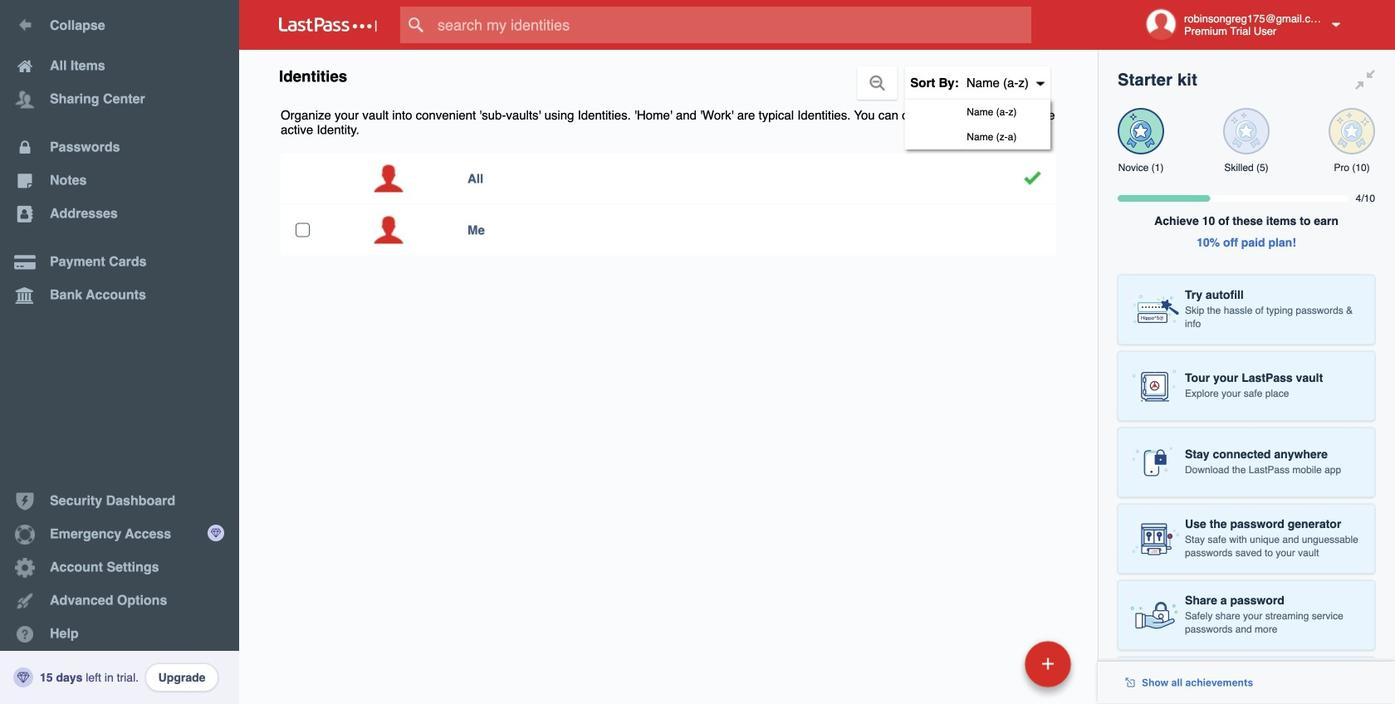Task type: vqa. For each thing, say whether or not it's contained in the screenshot.
Main navigation navigation
yes



Task type: describe. For each thing, give the bounding box(es) containing it.
new item navigation
[[1019, 636, 1081, 704]]

lastpass image
[[279, 17, 377, 32]]

vault options navigation
[[239, 50, 1098, 149]]

search my identities text field
[[400, 7, 1064, 43]]



Task type: locate. For each thing, give the bounding box(es) containing it.
new item image
[[1042, 658, 1054, 670]]

main navigation navigation
[[0, 0, 239, 704]]

Search search field
[[400, 7, 1064, 43]]



